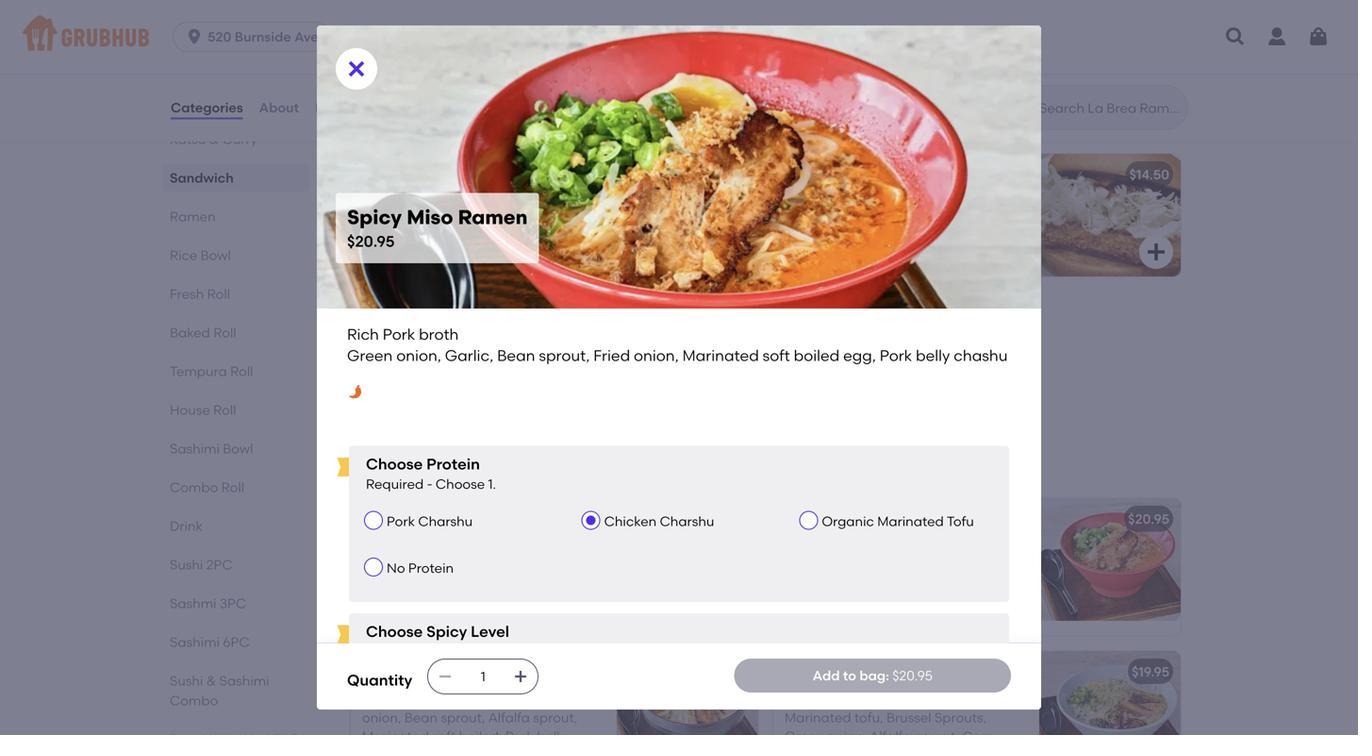 Task type: describe. For each thing, give the bounding box(es) containing it.
broth inside creamy rich pork broth green onion, bean sprout, alfalfa sprout, marinated soft boiled, pork bel
[[480, 690, 514, 706]]

0 horizontal spatial fried
[[594, 346, 631, 365]]

house
[[417, 232, 455, 248]]

creamy inside creamy rich pork broth green onion, bean sprout, alfalfa sprout, marinated soft boiled, pork bel
[[362, 690, 414, 706]]

signature tonkutsu ramen
[[362, 664, 535, 680]]

a inside pork katsu in a butter bun wih cabbage, mayo, okonomiyaki sauce
[[870, 193, 879, 209]]

seller for $20.95
[[823, 492, 854, 505]]

protein for no
[[409, 560, 454, 576]]

1 vertical spatial belly
[[918, 576, 948, 592]]

in inside pork katsu in a butter bun wih cabbage, mayo, okonomiyaki sauce
[[856, 193, 867, 209]]

1 vertical spatial boiled
[[812, 576, 852, 592]]

quantity
[[347, 671, 413, 689]]

a inside crispy chicken tender in a butter bun with coleslaw, pickles, yuzu, original house sauce
[[519, 193, 528, 209]]

japanese
[[362, 0, 427, 4]]

soda
[[509, 351, 543, 367]]

about
[[259, 99, 299, 115]]

corn
[[963, 729, 994, 735]]

green down organic marinated tofu
[[885, 538, 925, 554]]

1 vertical spatial sandwich
[[170, 170, 234, 186]]

creamy inside house special creamy vegan broth marinated tofu, brussel sprouts, green onion, alfalfa sprout, corn
[[878, 690, 929, 706]]

choice
[[362, 332, 408, 348]]

with inside japanese style veggie curry with rice
[[545, 0, 572, 4]]

sauce inside pork katsu in a butter bun wih cabbage, mayo, okonomiyaki sauce
[[785, 232, 824, 248]]

$18.95 +
[[704, 305, 751, 321]]

level
[[471, 622, 510, 641]]

famous
[[362, 511, 414, 527]]

spicy for spicy miso ramen
[[785, 511, 821, 527]]

soy vegan ramen image
[[1040, 651, 1181, 735]]

sando combo
[[362, 305, 456, 321]]

& for sushi
[[206, 673, 216, 689]]

miso for spicy miso ramen $20.95
[[407, 205, 453, 229]]

boiled,
[[459, 729, 502, 735]]

0 vertical spatial boiled
[[794, 346, 840, 365]]

spicy down favorite
[[427, 622, 467, 641]]

sushi for sushi & sashimi combo
[[170, 673, 203, 689]]

marinated down tofu
[[946, 557, 1013, 573]]

yuzu,
[[535, 213, 568, 229]]

sando up choice
[[362, 305, 404, 321]]

spicy image
[[347, 384, 364, 401]]

+
[[743, 305, 751, 321]]

tender
[[459, 193, 501, 209]]

bun inside pork katsu in a butter bun wih cabbage, mayo, okonomiyaki sauce
[[925, 193, 949, 209]]

green inside house special creamy vegan broth marinated tofu, brussel sprouts, green onion, alfalfa sprout, corn
[[785, 729, 825, 735]]

reviews
[[315, 99, 368, 115]]

favorite
[[404, 603, 453, 619]]

rice bowl
[[170, 247, 231, 263]]

pickles,
[[485, 213, 532, 229]]

best seller for $21.95
[[374, 492, 431, 505]]

reviews button
[[314, 74, 369, 142]]

pork charshu
[[387, 513, 473, 529]]

spicy image
[[785, 607, 802, 624]]

sushi & sashimi combo
[[170, 673, 270, 709]]

tempura roll
[[170, 363, 253, 379]]

japanese style veggie curry with rice button
[[351, 0, 759, 71]]

0 vertical spatial egg,
[[844, 346, 877, 365]]

spicy miso ramen image
[[1040, 498, 1181, 621]]

no
[[387, 560, 405, 576]]

1 vertical spatial egg,
[[855, 576, 884, 592]]

1 vertical spatial combo
[[170, 479, 218, 495]]

ckicken
[[427, 332, 479, 348]]

fresh
[[170, 286, 204, 302]]

1 horizontal spatial fried
[[869, 557, 901, 573]]

1 vertical spatial choose
[[436, 476, 485, 492]]

0 vertical spatial of
[[411, 332, 424, 348]]

marinated inside creamy rich pork broth green onion, bean sprout, alfalfa sprout, marinated soft boiled, pork bel
[[362, 729, 429, 735]]

soy vegan ramen
[[785, 664, 902, 680]]

fresh roll
[[170, 286, 230, 302]]

sashmi 3pc
[[170, 595, 246, 612]]

famous black ramen
[[362, 511, 502, 527]]

signature tonkutsu ramen image
[[617, 651, 759, 735]]

mayo,
[[854, 213, 893, 229]]

spicy miso ramen $20.95
[[347, 205, 528, 251]]

tonkutsu
[[428, 664, 486, 680]]

fries
[[392, 351, 422, 367]]

protein for choose
[[427, 455, 480, 473]]

best seller for $20.95
[[796, 492, 854, 505]]

about button
[[258, 74, 300, 142]]

tokyo curry rice image
[[617, 0, 759, 71]]

tofu
[[947, 513, 975, 529]]

wih
[[952, 193, 974, 209]]

main navigation navigation
[[0, 0, 1359, 74]]

1 horizontal spatial bean
[[497, 346, 536, 365]]

organic
[[822, 513, 875, 529]]

to
[[844, 668, 857, 684]]

Input item quantity number field
[[463, 660, 504, 694]]

choose protein required - choose 1.
[[366, 455, 496, 492]]

add to bag: $20.95
[[813, 668, 933, 684]]

onion, inside creamy rich pork broth green onion, bean sprout, alfalfa sprout, marinated soft boiled, pork bel
[[362, 710, 402, 726]]

butter inside crispy chicken tender in a butter bun with coleslaw, pickles, yuzu, original house sauce
[[531, 193, 570, 209]]

3pc
[[220, 595, 246, 612]]

sushi for sushi 2pc
[[170, 557, 203, 573]]

charshu for pork charshu
[[418, 513, 473, 529]]

$14.50 for crispy chicken tender in a butter bun with coleslaw, pickles, yuzu, original house sauce
[[707, 167, 747, 183]]

tori chicken sando
[[362, 167, 487, 183]]

1 vertical spatial chashu
[[951, 576, 998, 592]]

tofu,
[[855, 710, 884, 726]]

& for katsu
[[209, 131, 219, 147]]

katsu & curry
[[170, 131, 258, 147]]

brussel
[[887, 710, 932, 726]]

baked
[[170, 325, 210, 341]]

sashmi
[[170, 595, 217, 612]]

broth down organic
[[848, 538, 882, 554]]

chicken charshu
[[605, 513, 715, 529]]

rich inside creamy rich pork broth green onion, bean sprout, alfalfa sprout, marinated soft boiled, pork bel
[[417, 690, 445, 706]]

choose spicy level
[[366, 622, 510, 641]]

spicy for spicy miso ramen $20.95
[[347, 205, 402, 229]]

sprouts,
[[935, 710, 987, 726]]

rice inside japanese style veggie curry with rice
[[362, 7, 390, 23]]

katsu sando image
[[1040, 154, 1181, 277]]

roll for tempura roll
[[230, 363, 253, 379]]

-
[[427, 476, 433, 492]]

0 vertical spatial combo
[[407, 305, 456, 321]]

okonomiyaki
[[896, 213, 977, 229]]

coleslaw,
[[420, 213, 482, 229]]

veggie
[[462, 0, 506, 4]]

bowl for rice bowl
[[201, 247, 231, 263]]

spicy miso ramen
[[785, 511, 903, 527]]

with inside crispy chicken tender in a butter bun with coleslaw, pickles, yuzu, original house sauce
[[390, 213, 417, 229]]

ramen for famous black ramen
[[457, 511, 502, 527]]

0 vertical spatial soft
[[763, 346, 791, 365]]

bag:
[[860, 668, 890, 684]]

signature
[[362, 664, 425, 680]]

chicken
[[406, 193, 456, 209]]

sando inside choice of ckicken or katsu sando with fries and a can of soda
[[537, 332, 579, 348]]

original
[[362, 232, 413, 248]]

1 vertical spatial rice
[[170, 247, 198, 263]]

search icon image
[[1010, 96, 1032, 119]]

marinated down $18.95 on the right of the page
[[683, 346, 759, 365]]

green inside creamy rich pork broth green onion, bean sprout, alfalfa sprout, marinated soft boiled, pork bel
[[517, 690, 557, 706]]

alfalfa inside creamy rich pork broth green onion, bean sprout, alfalfa sprout, marinated soft boiled, pork bel
[[489, 710, 530, 726]]

broth up and
[[419, 325, 459, 344]]

$18.95
[[704, 305, 743, 321]]

$14.50 for pork katsu in a butter bun wih cabbage, mayo, okonomiyaki sauce
[[1130, 167, 1170, 183]]

sushi 2pc
[[170, 557, 233, 573]]

520 burnside ave button
[[173, 22, 338, 52]]

required
[[366, 476, 424, 492]]

sando up mayo,
[[825, 167, 867, 183]]

ramen for signature tonkutsu ramen
[[489, 664, 535, 680]]

special
[[829, 690, 874, 706]]

a inside choice of ckicken or katsu sando with fries and a can of soda
[[454, 351, 462, 367]]

marinated left tofu
[[878, 513, 944, 529]]

choice of ckicken or katsu sando with fries and a can of soda
[[362, 332, 579, 367]]

sashimi for sashimi bowl
[[170, 441, 220, 457]]

sprout, inside house special creamy vegan broth marinated tofu, brussel sprouts, green onion, alfalfa sprout, corn
[[915, 729, 960, 735]]

1 vertical spatial rich pork broth green onion, garlic, bean sprout, fried onion, marinated soft boiled egg, pork belly chashu
[[785, 538, 1013, 592]]

1 vertical spatial of
[[493, 351, 506, 367]]

or
[[482, 332, 495, 348]]



Task type: vqa. For each thing, say whether or not it's contained in the screenshot.
$10.00
no



Task type: locate. For each thing, give the bounding box(es) containing it.
butter inside pork katsu in a butter bun wih cabbage, mayo, okonomiyaki sauce
[[882, 193, 921, 209]]

house down the tempura
[[170, 402, 210, 418]]

a up 'pickles,'
[[519, 193, 528, 209]]

best for $21.95
[[374, 492, 398, 505]]

0 vertical spatial belly
[[916, 346, 951, 365]]

vegan
[[932, 690, 972, 706]]

sando up tender
[[445, 167, 487, 183]]

bean inside creamy rich pork broth green onion, bean sprout, alfalfa sprout, marinated soft boiled, pork bel
[[405, 710, 438, 726]]

1 horizontal spatial chicken
[[605, 513, 657, 529]]

cabbage,
[[785, 213, 850, 229]]

1 horizontal spatial butter
[[882, 193, 921, 209]]

1 vertical spatial alfalfa
[[870, 729, 912, 735]]

house down the soy
[[785, 690, 825, 706]]

curry
[[222, 131, 258, 147]]

sandwich down katsu & curry
[[170, 170, 234, 186]]

no protein
[[387, 560, 454, 576]]

spicy for spicy
[[806, 607, 836, 621]]

black
[[417, 511, 453, 527]]

a up mayo,
[[870, 193, 879, 209]]

best seller up famous
[[374, 492, 431, 505]]

pork inside pork katsu in a butter bun wih cabbage, mayo, okonomiyaki sauce
[[785, 193, 813, 209]]

2 horizontal spatial bean
[[785, 557, 818, 573]]

sando combo image
[[617, 293, 759, 415]]

1 sushi from the top
[[170, 557, 203, 573]]

0 vertical spatial sashimi
[[170, 441, 220, 457]]

0 vertical spatial house
[[170, 402, 210, 418]]

0 horizontal spatial rich
[[347, 325, 379, 344]]

0 vertical spatial sandwich
[[347, 110, 445, 134]]

broth inside house special creamy vegan broth marinated tofu, brussel sprouts, green onion, alfalfa sprout, corn
[[975, 690, 1010, 706]]

belly
[[916, 346, 951, 365], [918, 576, 948, 592]]

categories
[[171, 99, 243, 115]]

green down add
[[785, 729, 825, 735]]

sauce
[[458, 232, 497, 248], [785, 232, 824, 248]]

1 horizontal spatial in
[[856, 193, 867, 209]]

onion,
[[397, 346, 442, 365], [634, 346, 679, 365], [928, 538, 967, 554], [904, 557, 943, 573], [362, 710, 402, 726], [828, 729, 867, 735]]

combo down 'sashimi 6pc'
[[170, 693, 218, 709]]

2 butter from the left
[[882, 193, 921, 209]]

1 vertical spatial fried
[[869, 557, 901, 573]]

of right can at the left top of the page
[[493, 351, 506, 367]]

sashimi for sashimi 6pc
[[170, 634, 220, 650]]

yelp image
[[362, 603, 400, 620]]

0 vertical spatial bun
[[925, 193, 949, 209]]

combo
[[407, 305, 456, 321], [170, 479, 218, 495], [170, 693, 218, 709]]

1 horizontal spatial sandwich
[[347, 110, 445, 134]]

rich pork broth green onion, garlic, bean sprout, fried onion, marinated soft boiled egg, pork belly chashu down organic marinated tofu
[[785, 538, 1013, 592]]

seller up famous black ramen
[[401, 492, 431, 505]]

green up spicy image
[[347, 346, 393, 365]]

a down ckicken at left top
[[454, 351, 462, 367]]

sushi down 'sashimi 6pc'
[[170, 673, 203, 689]]

Search La Brea Ramen search field
[[1038, 99, 1182, 117]]

sprout,
[[539, 346, 590, 365], [821, 557, 866, 573], [441, 710, 485, 726], [533, 710, 578, 726], [915, 729, 960, 735]]

in up 'pickles,'
[[505, 193, 516, 209]]

crispy chicken tender in a butter bun with coleslaw, pickles, yuzu, original house sauce
[[362, 193, 570, 248]]

1 horizontal spatial $19.95
[[1132, 664, 1170, 680]]

0 vertical spatial alfalfa
[[489, 710, 530, 726]]

1 vertical spatial bean
[[785, 557, 818, 573]]

fried
[[594, 346, 631, 365], [869, 557, 901, 573]]

sauce down 'coleslaw,'
[[458, 232, 497, 248]]

marinated
[[683, 346, 759, 365], [878, 513, 944, 529], [946, 557, 1013, 573], [785, 710, 852, 726], [362, 729, 429, 735]]

1 vertical spatial $20.95
[[1129, 511, 1170, 527]]

house inside house special creamy vegan broth marinated tofu, brussel sprouts, green onion, alfalfa sprout, corn
[[785, 690, 825, 706]]

bowl up fresh roll
[[201, 247, 231, 263]]

pork
[[785, 193, 813, 209], [383, 325, 415, 344], [880, 346, 913, 365], [387, 513, 415, 529], [816, 538, 844, 554], [887, 576, 915, 592], [448, 690, 476, 706], [506, 729, 534, 735]]

1 $14.50 from the left
[[707, 167, 747, 183]]

2 sauce from the left
[[785, 232, 824, 248]]

butter
[[531, 193, 570, 209], [882, 193, 921, 209]]

rich pork broth green onion, garlic, bean sprout, fried onion, marinated soft boiled egg, pork belly chashu
[[347, 325, 1008, 365], [785, 538, 1013, 592]]

2 vertical spatial rich
[[417, 690, 445, 706]]

choose for required
[[366, 455, 423, 473]]

rice up fresh
[[170, 247, 198, 263]]

tori
[[362, 167, 386, 183]]

combo inside sushi & sashimi combo
[[170, 693, 218, 709]]

svg image
[[1225, 25, 1248, 48], [1308, 25, 1331, 48], [723, 35, 746, 58], [514, 669, 529, 684]]

boiled
[[794, 346, 840, 365], [812, 576, 852, 592]]

soy
[[785, 664, 808, 680]]

butter up yuzu,
[[531, 193, 570, 209]]

ramen for spicy miso ramen $20.95
[[458, 205, 528, 229]]

sandwich up "tori"
[[347, 110, 445, 134]]

0 vertical spatial miso
[[407, 205, 453, 229]]

2 vertical spatial soft
[[432, 729, 456, 735]]

1 horizontal spatial charshu
[[660, 513, 715, 529]]

1 seller from the left
[[401, 492, 431, 505]]

0 vertical spatial protein
[[427, 455, 480, 473]]

with right 'curry'
[[545, 0, 572, 4]]

$20.95
[[347, 232, 395, 251], [1129, 511, 1170, 527], [893, 668, 933, 684]]

crispy
[[362, 193, 403, 209]]

1 vertical spatial soft
[[785, 576, 809, 592]]

svg image
[[185, 27, 204, 46], [345, 58, 368, 80], [1146, 241, 1168, 263], [438, 669, 453, 684]]

sando up soda
[[537, 332, 579, 348]]

bowl for sashimi bowl
[[223, 441, 253, 457]]

0 horizontal spatial $14.50
[[707, 167, 747, 183]]

egg,
[[844, 346, 877, 365], [855, 576, 884, 592]]

ramen for spicy miso ramen
[[857, 511, 903, 527]]

miso inside spicy miso ramen $20.95
[[407, 205, 453, 229]]

1 horizontal spatial best
[[796, 492, 821, 505]]

2pc
[[206, 557, 233, 573]]

1 best from the left
[[374, 492, 398, 505]]

2 vertical spatial choose
[[366, 622, 423, 641]]

with inside choice of ckicken or katsu sando with fries and a can of soda
[[362, 351, 389, 367]]

0 horizontal spatial of
[[411, 332, 424, 348]]

1 horizontal spatial miso
[[824, 511, 854, 527]]

roll for baked roll
[[213, 325, 237, 341]]

roll for fresh roll
[[207, 286, 230, 302]]

house for house special creamy vegan broth marinated tofu, brussel sprouts, green onion, alfalfa sprout, corn
[[785, 690, 825, 706]]

broth up corn
[[975, 690, 1010, 706]]

0 vertical spatial rice
[[362, 7, 390, 23]]

rich down signature tonkutsu ramen
[[417, 690, 445, 706]]

1 $19.95 from the left
[[710, 664, 747, 680]]

tempura
[[170, 363, 227, 379]]

2 vertical spatial with
[[362, 351, 389, 367]]

soft for signature tonkutsu ramen
[[432, 729, 456, 735]]

2 vertical spatial combo
[[170, 693, 218, 709]]

2 best seller from the left
[[796, 492, 854, 505]]

japanese style veggie curry with rice
[[362, 0, 572, 23]]

0 horizontal spatial charshu
[[418, 513, 473, 529]]

$19.95 for house special creamy vegan broth marinated tofu, brussel sprouts, green onion, alfalfa sprout, corn
[[1132, 664, 1170, 680]]

combo up drink
[[170, 479, 218, 495]]

soft right sando combo image
[[763, 346, 791, 365]]

$20.95 for spicy miso ramen
[[347, 232, 395, 251]]

bean for spicy miso ramen
[[785, 557, 818, 573]]

2 horizontal spatial with
[[545, 0, 572, 4]]

spicy left organic
[[785, 511, 821, 527]]

of up fries at the left top of the page
[[411, 332, 424, 348]]

1 sauce from the left
[[458, 232, 497, 248]]

0 horizontal spatial with
[[362, 351, 389, 367]]

1 butter from the left
[[531, 193, 570, 209]]

sushi
[[170, 557, 203, 573], [170, 673, 203, 689]]

$20.95 for add to bag:
[[893, 668, 933, 684]]

1 vertical spatial &
[[206, 673, 216, 689]]

1 creamy from the left
[[362, 690, 414, 706]]

1 horizontal spatial $20.95
[[893, 668, 933, 684]]

katsu inside pork katsu in a butter bun wih cabbage, mayo, okonomiyaki sauce
[[817, 193, 853, 209]]

combo roll
[[170, 479, 244, 495]]

with
[[545, 0, 572, 4], [390, 213, 417, 229], [362, 351, 389, 367]]

seller for $21.95
[[401, 492, 431, 505]]

0 horizontal spatial best
[[374, 492, 398, 505]]

spicy
[[347, 205, 402, 229], [785, 511, 821, 527], [806, 607, 836, 621], [427, 622, 467, 641]]

1 horizontal spatial seller
[[823, 492, 854, 505]]

broth up boiled,
[[480, 690, 514, 706]]

6pc
[[223, 634, 250, 650]]

spicy up 'original'
[[347, 205, 402, 229]]

ramen for soy vegan ramen
[[856, 664, 902, 680]]

sashimi inside sushi & sashimi combo
[[220, 673, 270, 689]]

soft left boiled,
[[432, 729, 456, 735]]

0 horizontal spatial in
[[505, 193, 516, 209]]

protein inside "choose protein required - choose 1."
[[427, 455, 480, 473]]

0 vertical spatial bean
[[497, 346, 536, 365]]

1 vertical spatial garlic,
[[971, 538, 1013, 554]]

rich down the sando combo
[[347, 325, 379, 344]]

katsu inside choice of ckicken or katsu sando with fries and a can of soda
[[498, 332, 534, 348]]

marinated down quantity
[[362, 729, 429, 735]]

2 charshu from the left
[[660, 513, 715, 529]]

roll right the tempura
[[230, 363, 253, 379]]

2 horizontal spatial a
[[870, 193, 879, 209]]

rice
[[362, 7, 390, 23], [170, 247, 198, 263]]

0 vertical spatial choose
[[366, 455, 423, 473]]

alfalfa up boiled,
[[489, 710, 530, 726]]

choose up required
[[366, 455, 423, 473]]

best up "spicy miso ramen"
[[796, 492, 821, 505]]

1 horizontal spatial alfalfa
[[870, 729, 912, 735]]

0 vertical spatial rich
[[347, 325, 379, 344]]

1 horizontal spatial house
[[785, 690, 825, 706]]

with up 'original'
[[390, 213, 417, 229]]

0 horizontal spatial chicken
[[389, 167, 442, 183]]

0 vertical spatial fried
[[594, 346, 631, 365]]

butter up mayo,
[[882, 193, 921, 209]]

roll down 'sashimi bowl'
[[221, 479, 244, 495]]

2 in from the left
[[856, 193, 867, 209]]

0 vertical spatial rich pork broth green onion, garlic, bean sprout, fried onion, marinated soft boiled egg, pork belly chashu
[[347, 325, 1008, 365]]

best up famous
[[374, 492, 398, 505]]

bun up okonomiyaki
[[925, 193, 949, 209]]

0 horizontal spatial sauce
[[458, 232, 497, 248]]

1 vertical spatial with
[[390, 213, 417, 229]]

choose right "-"
[[436, 476, 485, 492]]

baked roll
[[170, 325, 237, 341]]

1 best seller from the left
[[374, 492, 431, 505]]

soft for spicy miso ramen
[[785, 576, 809, 592]]

1 vertical spatial sushi
[[170, 673, 203, 689]]

rice down japanese
[[362, 7, 390, 23]]

alfalfa
[[489, 710, 530, 726], [870, 729, 912, 735]]

in
[[505, 193, 516, 209], [856, 193, 867, 209]]

spicy inside spicy miso ramen $20.95
[[347, 205, 402, 229]]

sando
[[445, 167, 487, 183], [825, 167, 867, 183], [362, 305, 404, 321], [537, 332, 579, 348]]

2 vertical spatial sashimi
[[220, 673, 270, 689]]

1 in from the left
[[505, 193, 516, 209]]

0 horizontal spatial a
[[454, 351, 462, 367]]

add
[[813, 668, 840, 684]]

vegan
[[812, 664, 853, 680]]

bean
[[497, 346, 536, 365], [785, 557, 818, 573], [405, 710, 438, 726]]

$19.95 for creamy rich pork broth green onion, bean sprout, alfalfa sprout, marinated soft boiled, pork bel
[[710, 664, 747, 680]]

fried down organic marinated tofu
[[869, 557, 901, 573]]

charshu
[[418, 513, 473, 529], [660, 513, 715, 529]]

sushi inside sushi & sashimi combo
[[170, 673, 203, 689]]

1 horizontal spatial rice
[[362, 7, 390, 23]]

rich down "spicy miso ramen"
[[785, 538, 813, 554]]

0 vertical spatial garlic,
[[445, 346, 494, 365]]

2 seller from the left
[[823, 492, 854, 505]]

0 vertical spatial chashu
[[954, 346, 1008, 365]]

0 horizontal spatial seller
[[401, 492, 431, 505]]

2 $19.95 from the left
[[1132, 664, 1170, 680]]

sashimi down 6pc
[[220, 673, 270, 689]]

choose for level
[[366, 622, 423, 641]]

drink
[[170, 518, 203, 534]]

creamy down quantity
[[362, 690, 414, 706]]

1 vertical spatial rich
[[785, 538, 813, 554]]

1 vertical spatial chicken
[[605, 513, 657, 529]]

rich pork broth green onion, garlic, bean sprout, fried onion, marinated soft boiled egg, pork belly chashu down $18.95 on the right of the page
[[347, 325, 1008, 365]]

can
[[466, 351, 490, 367]]

0 vertical spatial sushi
[[170, 557, 203, 573]]

best
[[374, 492, 398, 505], [796, 492, 821, 505]]

sashimi bowl
[[170, 441, 253, 457]]

bun inside crispy chicken tender in a butter bun with coleslaw, pickles, yuzu, original house sauce
[[362, 213, 387, 229]]

style
[[430, 0, 459, 4]]

roll right fresh
[[207, 286, 230, 302]]

creamy rich pork broth green onion, bean sprout, alfalfa sprout, marinated soft boiled, pork bel
[[362, 690, 578, 735]]

house roll
[[170, 402, 236, 418]]

2 $14.50 from the left
[[1130, 167, 1170, 183]]

charshu for chicken charshu
[[660, 513, 715, 529]]

& left curry
[[209, 131, 219, 147]]

ramen
[[458, 205, 528, 229], [170, 209, 216, 225], [347, 454, 417, 478], [457, 511, 502, 527], [857, 511, 903, 527], [489, 664, 535, 680], [856, 664, 902, 680]]

0 vertical spatial &
[[209, 131, 219, 147]]

520
[[208, 29, 232, 45]]

svg image inside the 520 burnside ave button
[[185, 27, 204, 46]]

alfalfa down brussel
[[870, 729, 912, 735]]

1 horizontal spatial best seller
[[796, 492, 854, 505]]

1 vertical spatial bowl
[[223, 441, 253, 457]]

bean for signature tonkutsu ramen
[[405, 710, 438, 726]]

1 vertical spatial protein
[[409, 560, 454, 576]]

0 horizontal spatial alfalfa
[[489, 710, 530, 726]]

burnside
[[235, 29, 291, 45]]

ave
[[295, 29, 319, 45]]

pork katsu in a butter bun wih cabbage, mayo, okonomiyaki sauce
[[785, 193, 977, 248]]

0 horizontal spatial best seller
[[374, 492, 431, 505]]

roll for combo roll
[[221, 479, 244, 495]]

broth
[[419, 325, 459, 344], [848, 538, 882, 554], [480, 690, 514, 706], [975, 690, 1010, 706]]

1 vertical spatial bun
[[362, 213, 387, 229]]

2 vertical spatial $20.95
[[893, 668, 933, 684]]

spicy right spicy icon
[[806, 607, 836, 621]]

1 charshu from the left
[[418, 513, 473, 529]]

with down choice
[[362, 351, 389, 367]]

in up mayo,
[[856, 193, 867, 209]]

miso
[[407, 205, 453, 229], [824, 511, 854, 527]]

bun down crispy on the left
[[362, 213, 387, 229]]

marinated inside house special creamy vegan broth marinated tofu, brussel sprouts, green onion, alfalfa sprout, corn
[[785, 710, 852, 726]]

& inside sushi & sashimi combo
[[206, 673, 216, 689]]

0 horizontal spatial creamy
[[362, 690, 414, 706]]

& down 'sashimi 6pc'
[[206, 673, 216, 689]]

$20.95 inside spicy miso ramen $20.95
[[347, 232, 395, 251]]

0 horizontal spatial $19.95
[[710, 664, 747, 680]]

choose
[[366, 455, 423, 473], [436, 476, 485, 492], [366, 622, 423, 641]]

sauce down cabbage,
[[785, 232, 824, 248]]

tori chicken sando image
[[617, 154, 759, 277]]

rich
[[347, 325, 379, 344], [785, 538, 813, 554], [417, 690, 445, 706]]

seller up "spicy miso ramen"
[[823, 492, 854, 505]]

roll for house roll
[[213, 402, 236, 418]]

combo up ckicken at left top
[[407, 305, 456, 321]]

0 horizontal spatial garlic,
[[445, 346, 494, 365]]

2 horizontal spatial $20.95
[[1129, 511, 1170, 527]]

1 horizontal spatial bun
[[925, 193, 949, 209]]

sandwich
[[347, 110, 445, 134], [170, 170, 234, 186]]

bun
[[925, 193, 949, 209], [362, 213, 387, 229]]

bean down signature
[[405, 710, 438, 726]]

1 horizontal spatial creamy
[[878, 690, 929, 706]]

2 best from the left
[[796, 492, 821, 505]]

2 horizontal spatial rich
[[785, 538, 813, 554]]

0 horizontal spatial house
[[170, 402, 210, 418]]

roll down the "tempura roll"
[[213, 402, 236, 418]]

0 vertical spatial chicken
[[389, 167, 442, 183]]

1 vertical spatial sashimi
[[170, 634, 220, 650]]

green right input item quantity number field on the left bottom
[[517, 690, 557, 706]]

bowl up combo roll
[[223, 441, 253, 457]]

ramen inside spicy miso ramen $20.95
[[458, 205, 528, 229]]

520 burnside ave
[[208, 29, 319, 45]]

curry
[[509, 0, 542, 4]]

creamy up brussel
[[878, 690, 929, 706]]

1 vertical spatial miso
[[824, 511, 854, 527]]

best seller up "spicy miso ramen"
[[796, 492, 854, 505]]

0 horizontal spatial bean
[[405, 710, 438, 726]]

protein up "-"
[[427, 455, 480, 473]]

miso for spicy miso ramen
[[824, 511, 854, 527]]

house
[[170, 402, 210, 418], [785, 690, 825, 706]]

0 horizontal spatial $20.95
[[347, 232, 395, 251]]

0 vertical spatial bowl
[[201, 247, 231, 263]]

protein right no
[[409, 560, 454, 576]]

organic marinated tofu
[[822, 513, 975, 529]]

2 sushi from the top
[[170, 673, 203, 689]]

sashimi down sashmi
[[170, 634, 220, 650]]

in inside crispy chicken tender in a butter bun with coleslaw, pickles, yuzu, original house sauce
[[505, 193, 516, 209]]

bowl
[[201, 247, 231, 263], [223, 441, 253, 457]]

house for house roll
[[170, 402, 210, 418]]

choose down yelp image
[[366, 622, 423, 641]]

roll right 'baked'
[[213, 325, 237, 341]]

$21.95
[[709, 511, 747, 527]]

sashimi down house roll
[[170, 441, 220, 457]]

categories button
[[170, 74, 244, 142]]

sashimi 6pc
[[170, 634, 250, 650]]

0 horizontal spatial butter
[[531, 193, 570, 209]]

0 vertical spatial $20.95
[[347, 232, 395, 251]]

soft inside creamy rich pork broth green onion, bean sprout, alfalfa sprout, marinated soft boiled, pork bel
[[432, 729, 456, 735]]

bean up spicy icon
[[785, 557, 818, 573]]

famous black ramen image
[[617, 498, 759, 621]]

alfalfa inside house special creamy vegan broth marinated tofu, brussel sprouts, green onion, alfalfa sprout, corn
[[870, 729, 912, 735]]

bean right or
[[497, 346, 536, 365]]

soft up spicy icon
[[785, 576, 809, 592]]

sauce inside crispy chicken tender in a butter bun with coleslaw, pickles, yuzu, original house sauce
[[458, 232, 497, 248]]

sushi left 2pc at the left of page
[[170, 557, 203, 573]]

and
[[425, 351, 450, 367]]

fried right soda
[[594, 346, 631, 365]]

onion, inside house special creamy vegan broth marinated tofu, brussel sprouts, green onion, alfalfa sprout, corn
[[828, 729, 867, 735]]

2 creamy from the left
[[878, 690, 929, 706]]

marinated down special
[[785, 710, 852, 726]]

best for $20.95
[[796, 492, 821, 505]]

1 vertical spatial house
[[785, 690, 825, 706]]



